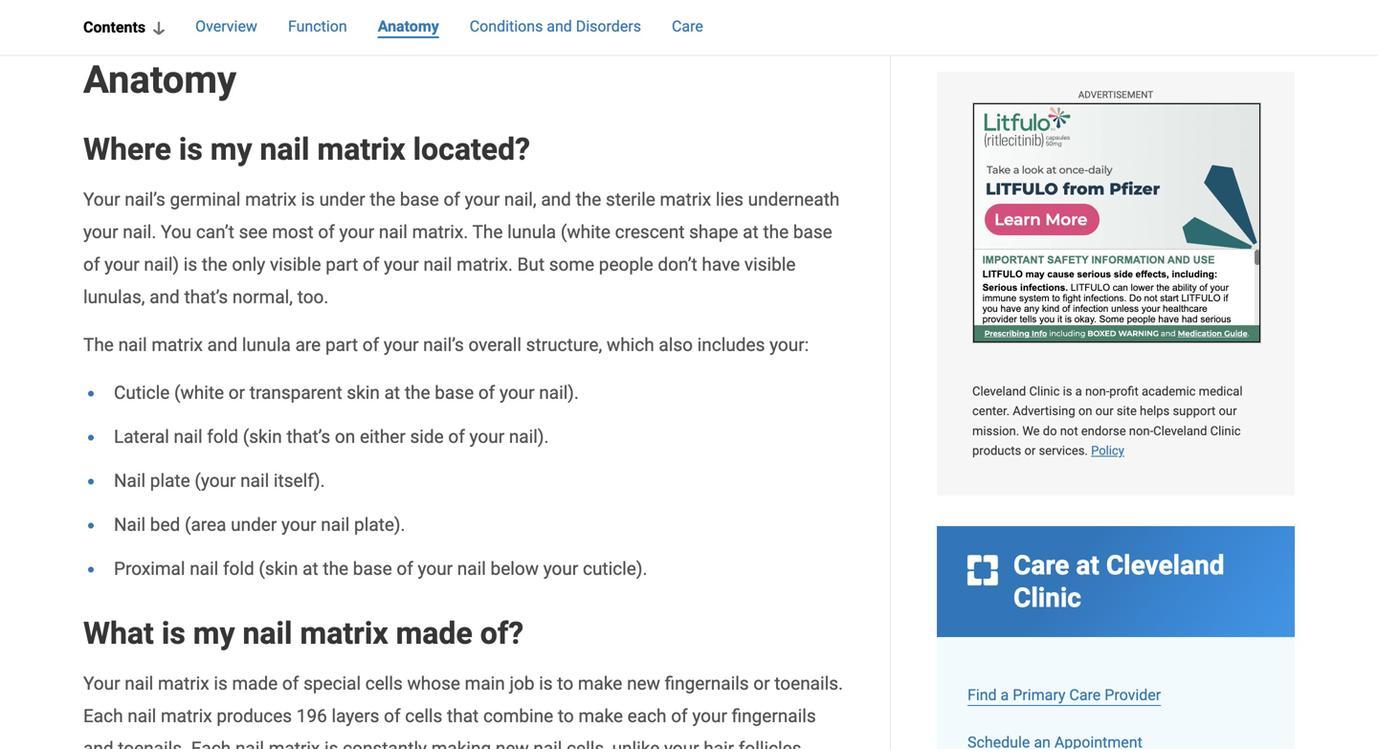 Task type: vqa. For each thing, say whether or not it's contained in the screenshot.
the topmost &
no



Task type: locate. For each thing, give the bounding box(es) containing it.
0 horizontal spatial on
[[335, 426, 356, 448]]

1 our from the left
[[1096, 404, 1114, 419]]

the down underneath
[[764, 222, 789, 243]]

unlike
[[612, 739, 660, 750]]

0 horizontal spatial nail's
[[125, 189, 166, 210]]

0 vertical spatial nail).
[[539, 382, 579, 404]]

1 visible from the left
[[270, 254, 321, 275]]

is up the advertising on the bottom of the page
[[1063, 384, 1073, 399]]

sterile
[[606, 189, 656, 210]]

proximal nail fold (skin at the base of your nail below your cuticle).
[[114, 559, 648, 580]]

(white
[[561, 222, 611, 243], [174, 382, 224, 404]]

1 horizontal spatial new
[[627, 674, 661, 695]]

nail's left overall
[[423, 335, 464, 356]]

your for your nail matrix is made of special cells whose main job is to make new fingernails or toenails. each nail matrix produces 196 layers of cells that combine to make each of your fingernails and toenails. each nail matrix is constantly making new nail cells, unlike your hair follicle
[[83, 674, 120, 695]]

0 vertical spatial make
[[578, 674, 623, 695]]

at inside care at cleveland clinic
[[1077, 550, 1100, 582]]

(white up some
[[561, 222, 611, 243]]

also
[[659, 335, 693, 356]]

non- down helps
[[1130, 424, 1154, 439]]

1 horizontal spatial or
[[754, 674, 770, 695]]

that's left normal,
[[184, 287, 228, 308]]

non- up endorse
[[1086, 384, 1110, 399]]

part up too.
[[326, 254, 358, 275]]

0 vertical spatial to
[[558, 674, 574, 695]]

nail's inside your nail's germinal matrix is under the base of your nail, and the sterile matrix lies underneath your nail. you can't see most of your nail matrix. the lunula (white crescent shape at the base of your nail) is the only visible part of your nail matrix. but some people don't have visible lunulas, and that's normal, too.
[[125, 189, 166, 210]]

the up what is my nail matrix made of?
[[323, 559, 349, 580]]

1 horizontal spatial visible
[[745, 254, 796, 275]]

1 nail from the top
[[114, 471, 146, 492]]

nail)
[[144, 254, 179, 275]]

matrix. left but
[[457, 254, 513, 275]]

fold
[[207, 426, 238, 448], [223, 559, 254, 580]]

our down medical
[[1219, 404, 1238, 419]]

0 horizontal spatial that's
[[184, 287, 228, 308]]

each
[[628, 706, 667, 727]]

0 horizontal spatial made
[[232, 674, 278, 695]]

the down located?
[[473, 222, 503, 243]]

0 vertical spatial (white
[[561, 222, 611, 243]]

1 horizontal spatial anatomy
[[378, 17, 439, 35]]

at inside your nail's germinal matrix is under the base of your nail, and the sterile matrix lies underneath your nail. you can't see most of your nail matrix. the lunula (white crescent shape at the base of your nail) is the only visible part of your nail matrix. but some people don't have visible lunulas, and that's normal, too.
[[743, 222, 759, 243]]

anatomy right function
[[378, 17, 439, 35]]

my up germinal at the left top
[[210, 132, 252, 167]]

1 vertical spatial lunula
[[242, 335, 291, 356]]

2 vertical spatial or
[[754, 674, 770, 695]]

on up endorse
[[1079, 404, 1093, 419]]

disorders
[[576, 17, 642, 35]]

1 horizontal spatial cells
[[405, 706, 443, 727]]

people
[[599, 254, 654, 275]]

is
[[179, 132, 203, 167], [301, 189, 315, 210], [184, 254, 197, 275], [1063, 384, 1073, 399], [162, 616, 186, 652], [214, 674, 228, 695], [539, 674, 553, 695], [325, 739, 338, 750]]

my
[[210, 132, 252, 167], [193, 616, 235, 652]]

lunula up but
[[508, 222, 556, 243]]

2 to from the top
[[558, 706, 574, 727]]

made up produces
[[232, 674, 278, 695]]

layers
[[332, 706, 380, 727]]

can't
[[196, 222, 234, 243]]

base down underneath
[[794, 222, 833, 243]]

nail
[[114, 471, 146, 492], [114, 515, 146, 536]]

0 vertical spatial your
[[83, 189, 120, 210]]

is right what
[[162, 616, 186, 652]]

care
[[672, 17, 704, 35], [1014, 550, 1070, 582], [1070, 687, 1101, 705]]

0 vertical spatial my
[[210, 132, 252, 167]]

our up endorse
[[1096, 404, 1114, 419]]

a right find
[[1001, 687, 1010, 705]]

1 vertical spatial the
[[83, 335, 114, 356]]

1 vertical spatial made
[[232, 674, 278, 695]]

anatomy link
[[378, 15, 439, 40]]

my for what
[[193, 616, 235, 652]]

1 horizontal spatial our
[[1219, 404, 1238, 419]]

0 horizontal spatial each
[[83, 706, 123, 727]]

overview
[[195, 17, 258, 35]]

0 vertical spatial under
[[319, 189, 366, 210]]

0 horizontal spatial toenails.
[[118, 739, 187, 750]]

1 vertical spatial (white
[[174, 382, 224, 404]]

0 horizontal spatial cells
[[366, 674, 403, 695]]

the
[[370, 189, 396, 210], [576, 189, 602, 210], [764, 222, 789, 243], [202, 254, 228, 275], [405, 382, 431, 404], [323, 559, 349, 580]]

conditions and disorders
[[470, 17, 642, 35]]

0 vertical spatial or
[[229, 382, 245, 404]]

cells down whose
[[405, 706, 443, 727]]

where
[[83, 132, 171, 167]]

on left either
[[335, 426, 356, 448]]

nail). for cuticle (white or transparent skin at the base of your nail).
[[539, 382, 579, 404]]

anatomy
[[378, 17, 439, 35], [83, 57, 237, 102]]

1 vertical spatial nail's
[[423, 335, 464, 356]]

policy
[[1092, 444, 1125, 459]]

under down where is my nail matrix located? on the top
[[319, 189, 366, 210]]

0 vertical spatial fold
[[207, 426, 238, 448]]

0 horizontal spatial under
[[231, 515, 277, 536]]

matrix.
[[412, 222, 468, 243], [457, 254, 513, 275]]

your inside your nail matrix is made of special cells whose main job is to make new fingernails or toenails. each nail matrix produces 196 layers of cells that combine to make each of your fingernails and toenails. each nail matrix is constantly making new nail cells, unlike your hair follicle
[[83, 674, 120, 695]]

your down where
[[83, 189, 120, 210]]

my up produces
[[193, 616, 235, 652]]

visible right have
[[745, 254, 796, 275]]

proximal
[[114, 559, 185, 580]]

bed
[[150, 515, 180, 536]]

1 vertical spatial nail).
[[509, 426, 549, 448]]

2 vertical spatial clinic
[[1014, 583, 1082, 614]]

a
[[1076, 384, 1083, 399], [1001, 687, 1010, 705]]

underneath
[[748, 189, 840, 210]]

nail
[[260, 132, 310, 167], [379, 222, 408, 243], [424, 254, 452, 275], [118, 335, 147, 356], [174, 426, 203, 448], [241, 471, 269, 492], [321, 515, 350, 536], [190, 559, 219, 580], [458, 559, 486, 580], [243, 616, 293, 652], [125, 674, 153, 695], [128, 706, 156, 727], [236, 739, 264, 750], [534, 739, 562, 750]]

your inside your nail's germinal matrix is under the base of your nail, and the sterile matrix lies underneath your nail. you can't see most of your nail matrix. the lunula (white crescent shape at the base of your nail) is the only visible part of your nail matrix. but some people don't have visible lunulas, and that's normal, too.
[[83, 189, 120, 210]]

lateral
[[114, 426, 169, 448]]

produces
[[217, 706, 292, 727]]

made inside your nail matrix is made of special cells whose main job is to make new fingernails or toenails. each nail matrix produces 196 layers of cells that combine to make each of your fingernails and toenails. each nail matrix is constantly making new nail cells, unlike your hair follicle
[[232, 674, 278, 695]]

non-
[[1086, 384, 1110, 399], [1130, 424, 1154, 439]]

germinal
[[170, 189, 241, 210]]

nail left bed
[[114, 515, 146, 536]]

we
[[1023, 424, 1040, 439]]

2 your from the top
[[83, 674, 120, 695]]

advertisement region
[[973, 102, 1262, 344]]

0 vertical spatial on
[[1079, 404, 1093, 419]]

fold for lateral
[[207, 426, 238, 448]]

your down overall
[[500, 382, 535, 404]]

0 horizontal spatial the
[[83, 335, 114, 356]]

1 horizontal spatial the
[[473, 222, 503, 243]]

0 horizontal spatial new
[[496, 739, 529, 750]]

1 vertical spatial fold
[[223, 559, 254, 580]]

fold for proximal
[[223, 559, 254, 580]]

each down what
[[83, 706, 123, 727]]

1 vertical spatial fingernails
[[732, 706, 816, 727]]

making
[[432, 739, 491, 750]]

0 horizontal spatial anatomy
[[83, 57, 237, 102]]

1 vertical spatial my
[[193, 616, 235, 652]]

side
[[410, 426, 444, 448]]

on
[[1079, 404, 1093, 419], [335, 426, 356, 448]]

your down what
[[83, 674, 120, 695]]

of
[[444, 189, 460, 210], [318, 222, 335, 243], [83, 254, 100, 275], [363, 254, 380, 275], [363, 335, 379, 356], [479, 382, 495, 404], [449, 426, 465, 448], [397, 559, 413, 580], [282, 674, 299, 695], [384, 706, 401, 727], [671, 706, 688, 727]]

under right (area
[[231, 515, 277, 536]]

2 vertical spatial cleveland
[[1107, 550, 1225, 582]]

is right job
[[539, 674, 553, 695]]

the down lunulas,
[[83, 335, 114, 356]]

function link
[[288, 15, 347, 40]]

care inside care at cleveland clinic
[[1014, 550, 1070, 582]]

2 nail from the top
[[114, 515, 146, 536]]

1 horizontal spatial non-
[[1130, 424, 1154, 439]]

visible
[[270, 254, 321, 275], [745, 254, 796, 275]]

at
[[743, 222, 759, 243], [385, 382, 400, 404], [1077, 550, 1100, 582], [303, 559, 319, 580]]

fold down nail bed (area under your nail plate). at bottom
[[223, 559, 254, 580]]

1 vertical spatial clinic
[[1211, 424, 1242, 439]]

(skin down transparent
[[243, 426, 282, 448]]

1 vertical spatial to
[[558, 706, 574, 727]]

new up each
[[627, 674, 661, 695]]

0 vertical spatial anatomy
[[378, 17, 439, 35]]

is inside cleveland clinic is a non-profit academic medical center. advertising on our site helps support our mission. we do not endorse non-cleveland clinic products or services.
[[1063, 384, 1073, 399]]

the left sterile
[[576, 189, 602, 210]]

itself).
[[274, 471, 325, 492]]

0 vertical spatial that's
[[184, 287, 228, 308]]

0 vertical spatial fingernails
[[665, 674, 749, 695]]

to up cells,
[[558, 706, 574, 727]]

1 horizontal spatial toenails.
[[775, 674, 844, 695]]

matrix. down located?
[[412, 222, 468, 243]]

0 vertical spatial the
[[473, 222, 503, 243]]

your up lunulas,
[[105, 254, 140, 275]]

2 visible from the left
[[745, 254, 796, 275]]

visible down most
[[270, 254, 321, 275]]

your right the side
[[470, 426, 505, 448]]

made up whose
[[396, 616, 473, 652]]

0 vertical spatial part
[[326, 254, 358, 275]]

lateral nail fold (skin that's on either side of your nail).
[[114, 426, 549, 448]]

1 vertical spatial nail
[[114, 515, 146, 536]]

1 horizontal spatial that's
[[287, 426, 331, 448]]

1 vertical spatial on
[[335, 426, 356, 448]]

clinic
[[1030, 384, 1060, 399], [1211, 424, 1242, 439], [1014, 583, 1082, 614]]

your
[[465, 189, 500, 210], [83, 222, 118, 243], [340, 222, 375, 243], [105, 254, 140, 275], [384, 254, 419, 275], [384, 335, 419, 356], [500, 382, 535, 404], [470, 426, 505, 448], [282, 515, 317, 536], [418, 559, 453, 580], [544, 559, 579, 580], [693, 706, 728, 727], [665, 739, 700, 750]]

1 horizontal spatial on
[[1079, 404, 1093, 419]]

1 horizontal spatial under
[[319, 189, 366, 210]]

plate).
[[354, 515, 406, 536]]

1 your from the top
[[83, 189, 120, 210]]

1 vertical spatial that's
[[287, 426, 331, 448]]

anatomy down the 'arrow down' icon
[[83, 57, 237, 102]]

care for care
[[672, 17, 704, 35]]

0 horizontal spatial a
[[1001, 687, 1010, 705]]

nail's up 'nail.'
[[125, 189, 166, 210]]

and
[[547, 17, 572, 35], [541, 189, 572, 210], [150, 287, 180, 308], [207, 335, 238, 356], [83, 739, 114, 750]]

0 horizontal spatial our
[[1096, 404, 1114, 419]]

conditions and disorders link
[[470, 15, 642, 40]]

1 vertical spatial care
[[1014, 550, 1070, 582]]

(white inside your nail's germinal matrix is under the base of your nail, and the sterile matrix lies underneath your nail. you can't see most of your nail matrix. the lunula (white crescent shape at the base of your nail) is the only visible part of your nail matrix. but some people don't have visible lunulas, and that's normal, too.
[[561, 222, 611, 243]]

0 vertical spatial cleveland
[[973, 384, 1027, 399]]

fold up "nail plate (your nail itself)."
[[207, 426, 238, 448]]

2 our from the left
[[1219, 404, 1238, 419]]

care at cleveland clinic
[[1014, 550, 1225, 614]]

normal,
[[233, 287, 293, 308]]

1 vertical spatial matrix.
[[457, 254, 513, 275]]

0 vertical spatial cells
[[366, 674, 403, 695]]

toenails.
[[775, 674, 844, 695], [118, 739, 187, 750]]

profit
[[1110, 384, 1139, 399]]

1 horizontal spatial made
[[396, 616, 473, 652]]

cleveland inside care at cleveland clinic
[[1107, 550, 1225, 582]]

your for your nail's germinal matrix is under the base of your nail, and the sterile matrix lies underneath your nail. you can't see most of your nail matrix. the lunula (white crescent shape at the base of your nail) is the only visible part of your nail matrix. but some people don't have visible lunulas, and that's normal, too.
[[83, 189, 120, 210]]

1 vertical spatial your
[[83, 674, 120, 695]]

the down can't at the left
[[202, 254, 228, 275]]

0 horizontal spatial visible
[[270, 254, 321, 275]]

is up most
[[301, 189, 315, 210]]

cleveland clinic is a non-profit academic medical center. advertising on our site helps support our mission. we do not endorse non-cleveland clinic products or services.
[[973, 384, 1243, 459]]

0 vertical spatial made
[[396, 616, 473, 652]]

is up germinal at the left top
[[179, 132, 203, 167]]

0 horizontal spatial non-
[[1086, 384, 1110, 399]]

that's up itself).
[[287, 426, 331, 448]]

(skin down nail bed (area under your nail plate). at bottom
[[259, 559, 298, 580]]

nail). for lateral nail fold (skin that's on either side of your nail).
[[509, 426, 549, 448]]

base down plate).
[[353, 559, 392, 580]]

2 horizontal spatial or
[[1025, 444, 1036, 459]]

a up not
[[1076, 384, 1083, 399]]

your
[[83, 189, 120, 210], [83, 674, 120, 695]]

your left "below"
[[418, 559, 453, 580]]

0 vertical spatial care
[[672, 17, 704, 35]]

and inside your nail matrix is made of special cells whose main job is to make new fingernails or toenails. each nail matrix produces 196 layers of cells that combine to make each of your fingernails and toenails. each nail matrix is constantly making new nail cells, unlike your hair follicle
[[83, 739, 114, 750]]

lunula left are
[[242, 335, 291, 356]]

your nail's germinal matrix is under the base of your nail, and the sterile matrix lies underneath your nail. you can't see most of your nail matrix. the lunula (white crescent shape at the base of your nail) is the only visible part of your nail matrix. but some people don't have visible lunulas, and that's normal, too.
[[83, 189, 840, 308]]

that's inside your nail's germinal matrix is under the base of your nail, and the sterile matrix lies underneath your nail. you can't see most of your nail matrix. the lunula (white crescent shape at the base of your nail) is the only visible part of your nail matrix. but some people don't have visible lunulas, and that's normal, too.
[[184, 287, 228, 308]]

part right are
[[326, 335, 358, 356]]

your nail matrix is made of special cells whose main job is to make new fingernails or toenails. each nail matrix produces 196 layers of cells that combine to make each of your fingernails and toenails. each nail matrix is constantly making new nail cells, unlike your hair follicle
[[83, 674, 844, 750]]

new down "combine"
[[496, 739, 529, 750]]

1 vertical spatial (skin
[[259, 559, 298, 580]]

find a primary care provider
[[968, 687, 1162, 705]]

1 horizontal spatial (white
[[561, 222, 611, 243]]

fingernails
[[665, 674, 749, 695], [732, 706, 816, 727]]

part
[[326, 254, 358, 275], [326, 335, 358, 356]]

(white right the cuticle on the bottom left of the page
[[174, 382, 224, 404]]

that's
[[184, 287, 228, 308], [287, 426, 331, 448]]

1 vertical spatial or
[[1025, 444, 1036, 459]]

located?
[[413, 132, 531, 167]]

0 vertical spatial a
[[1076, 384, 1083, 399]]

your up cuticle (white or transparent skin at the base of your nail).
[[384, 335, 419, 356]]

nail left plate
[[114, 471, 146, 492]]

(skin
[[243, 426, 282, 448], [259, 559, 298, 580]]

nail for nail plate (your nail itself).
[[114, 471, 146, 492]]

are
[[296, 335, 321, 356]]

0 vertical spatial (skin
[[243, 426, 282, 448]]

made
[[396, 616, 473, 652], [232, 674, 278, 695]]

part inside your nail's germinal matrix is under the base of your nail, and the sterile matrix lies underneath your nail. you can't see most of your nail matrix. the lunula (white crescent shape at the base of your nail) is the only visible part of your nail matrix. but some people don't have visible lunulas, and that's normal, too.
[[326, 254, 358, 275]]

the down where is my nail matrix located? on the top
[[370, 189, 396, 210]]

1 vertical spatial each
[[191, 739, 231, 750]]

0 vertical spatial lunula
[[508, 222, 556, 243]]

to right job
[[558, 674, 574, 695]]

cells up layers
[[366, 674, 403, 695]]

0 horizontal spatial (white
[[174, 382, 224, 404]]

1 horizontal spatial a
[[1076, 384, 1083, 399]]

(skin for at
[[259, 559, 298, 580]]

1 horizontal spatial lunula
[[508, 222, 556, 243]]

crescent
[[615, 222, 685, 243]]

your up the hair
[[693, 706, 728, 727]]

0 vertical spatial nail
[[114, 471, 146, 492]]

do
[[1044, 424, 1058, 439]]

but
[[518, 254, 545, 275]]

0 vertical spatial nail's
[[125, 189, 166, 210]]

each down produces
[[191, 739, 231, 750]]



Task type: describe. For each thing, give the bounding box(es) containing it.
your left nail,
[[465, 189, 500, 210]]

site
[[1117, 404, 1137, 419]]

constantly
[[343, 739, 427, 750]]

too.
[[298, 287, 329, 308]]

advertising
[[1013, 404, 1076, 419]]

nail for nail bed (area under your nail plate).
[[114, 515, 146, 536]]

lies
[[716, 189, 744, 210]]

advertisement
[[1079, 89, 1154, 101]]

you
[[161, 222, 192, 243]]

your right most
[[340, 222, 375, 243]]

academic
[[1142, 384, 1196, 399]]

not
[[1061, 424, 1079, 439]]

0 vertical spatial non-
[[1086, 384, 1110, 399]]

your right "below"
[[544, 559, 579, 580]]

either
[[360, 426, 406, 448]]

combine
[[484, 706, 554, 727]]

(your
[[195, 471, 236, 492]]

provider
[[1105, 687, 1162, 705]]

main
[[465, 674, 505, 695]]

1 vertical spatial a
[[1001, 687, 1010, 705]]

or inside your nail matrix is made of special cells whose main job is to make new fingernails or toenails. each nail matrix produces 196 layers of cells that combine to make each of your fingernails and toenails. each nail matrix is constantly making new nail cells, unlike your hair follicle
[[754, 674, 770, 695]]

clinic inside care at cleveland clinic
[[1014, 583, 1082, 614]]

endorse
[[1082, 424, 1127, 439]]

center.
[[973, 404, 1010, 419]]

base down located?
[[400, 189, 439, 210]]

overall
[[469, 335, 522, 356]]

0 vertical spatial clinic
[[1030, 384, 1060, 399]]

find
[[968, 687, 997, 705]]

cuticle).
[[583, 559, 648, 580]]

cells,
[[567, 739, 608, 750]]

conditions
[[470, 17, 543, 35]]

under inside your nail's germinal matrix is under the base of your nail, and the sterile matrix lies underneath your nail. you can't see most of your nail matrix. the lunula (white crescent shape at the base of your nail) is the only visible part of your nail matrix. but some people don't have visible lunulas, and that's normal, too.
[[319, 189, 366, 210]]

1 horizontal spatial each
[[191, 739, 231, 750]]

special
[[304, 674, 361, 695]]

plate
[[150, 471, 190, 492]]

1 vertical spatial non-
[[1130, 424, 1154, 439]]

the inside your nail's germinal matrix is under the base of your nail, and the sterile matrix lies underneath your nail. you can't see most of your nail matrix. the lunula (white crescent shape at the base of your nail) is the only visible part of your nail matrix. but some people don't have visible lunulas, and that's normal, too.
[[473, 222, 503, 243]]

what is my nail matrix made of?
[[83, 616, 524, 652]]

your down itself).
[[282, 515, 317, 536]]

find a primary care provider link
[[968, 687, 1162, 705]]

products
[[973, 444, 1022, 459]]

lunula inside your nail's germinal matrix is under the base of your nail, and the sterile matrix lies underneath your nail. you can't see most of your nail matrix. the lunula (white crescent shape at the base of your nail) is the only visible part of your nail matrix. but some people don't have visible lunulas, and that's normal, too.
[[508, 222, 556, 243]]

0 vertical spatial new
[[627, 674, 661, 695]]

the up the side
[[405, 382, 431, 404]]

nail,
[[505, 189, 537, 210]]

cuticle (white or transparent skin at the base of your nail).
[[114, 382, 579, 404]]

medical
[[1200, 384, 1243, 399]]

helps
[[1141, 404, 1170, 419]]

of?
[[480, 616, 524, 652]]

1 horizontal spatial nail's
[[423, 335, 464, 356]]

your up the nail matrix and lunula are part of your nail's overall structure, which also includes your:
[[384, 254, 419, 275]]

0 horizontal spatial or
[[229, 382, 245, 404]]

arrow down image
[[153, 21, 165, 35]]

your left the hair
[[665, 739, 700, 750]]

services.
[[1039, 444, 1089, 459]]

(skin for that's
[[243, 426, 282, 448]]

care for care at cleveland clinic
[[1014, 550, 1070, 582]]

2 vertical spatial care
[[1070, 687, 1101, 705]]

primary
[[1013, 687, 1066, 705]]

1 vertical spatial part
[[326, 335, 358, 356]]

some
[[549, 254, 595, 275]]

is right nail)
[[184, 254, 197, 275]]

1 vertical spatial under
[[231, 515, 277, 536]]

transparent
[[250, 382, 342, 404]]

structure,
[[526, 335, 603, 356]]

0 vertical spatial toenails.
[[775, 674, 844, 695]]

have
[[702, 254, 740, 275]]

that
[[447, 706, 479, 727]]

job
[[510, 674, 535, 695]]

mission.
[[973, 424, 1020, 439]]

what
[[83, 616, 154, 652]]

function
[[288, 17, 347, 35]]

my for where
[[210, 132, 252, 167]]

1 vertical spatial toenails.
[[118, 739, 187, 750]]

0 vertical spatial each
[[83, 706, 123, 727]]

lunulas,
[[83, 287, 145, 308]]

1 vertical spatial cells
[[405, 706, 443, 727]]

your:
[[770, 335, 809, 356]]

is down 196 at the left
[[325, 739, 338, 750]]

on inside cleveland clinic is a non-profit academic medical center. advertising on our site helps support our mission. we do not endorse non-cleveland clinic products or services.
[[1079, 404, 1093, 419]]

1 vertical spatial cleveland
[[1154, 424, 1208, 439]]

cuticle
[[114, 382, 170, 404]]

(area
[[185, 515, 226, 536]]

skin
[[347, 382, 380, 404]]

support
[[1173, 404, 1216, 419]]

a inside cleveland clinic is a non-profit academic medical center. advertising on our site helps support our mission. we do not endorse non-cleveland clinic products or services.
[[1076, 384, 1083, 399]]

0 horizontal spatial lunula
[[242, 335, 291, 356]]

hair
[[704, 739, 735, 750]]

below
[[491, 559, 539, 580]]

which
[[607, 335, 655, 356]]

policy link
[[1092, 444, 1125, 459]]

care link
[[672, 15, 704, 40]]

196
[[297, 706, 327, 727]]

nail.
[[123, 222, 156, 243]]

1 vertical spatial new
[[496, 739, 529, 750]]

base down the nail matrix and lunula are part of your nail's overall structure, which also includes your:
[[435, 382, 474, 404]]

1 vertical spatial anatomy
[[83, 57, 237, 102]]

nail bed (area under your nail plate).
[[114, 515, 406, 536]]

1 vertical spatial make
[[579, 706, 623, 727]]

1 to from the top
[[558, 674, 574, 695]]

whose
[[407, 674, 461, 695]]

only
[[232, 254, 265, 275]]

your left 'nail.'
[[83, 222, 118, 243]]

0 vertical spatial matrix.
[[412, 222, 468, 243]]

don't
[[658, 254, 698, 275]]

includes
[[698, 335, 765, 356]]

the nail matrix and lunula are part of your nail's overall structure, which also includes your:
[[83, 335, 809, 356]]

is up produces
[[214, 674, 228, 695]]

where is my nail matrix located?
[[83, 132, 531, 167]]

overview link
[[195, 15, 258, 40]]

and inside conditions and disorders link
[[547, 17, 572, 35]]

or inside cleveland clinic is a non-profit academic medical center. advertising on our site helps support our mission. we do not endorse non-cleveland clinic products or services.
[[1025, 444, 1036, 459]]

see
[[239, 222, 268, 243]]



